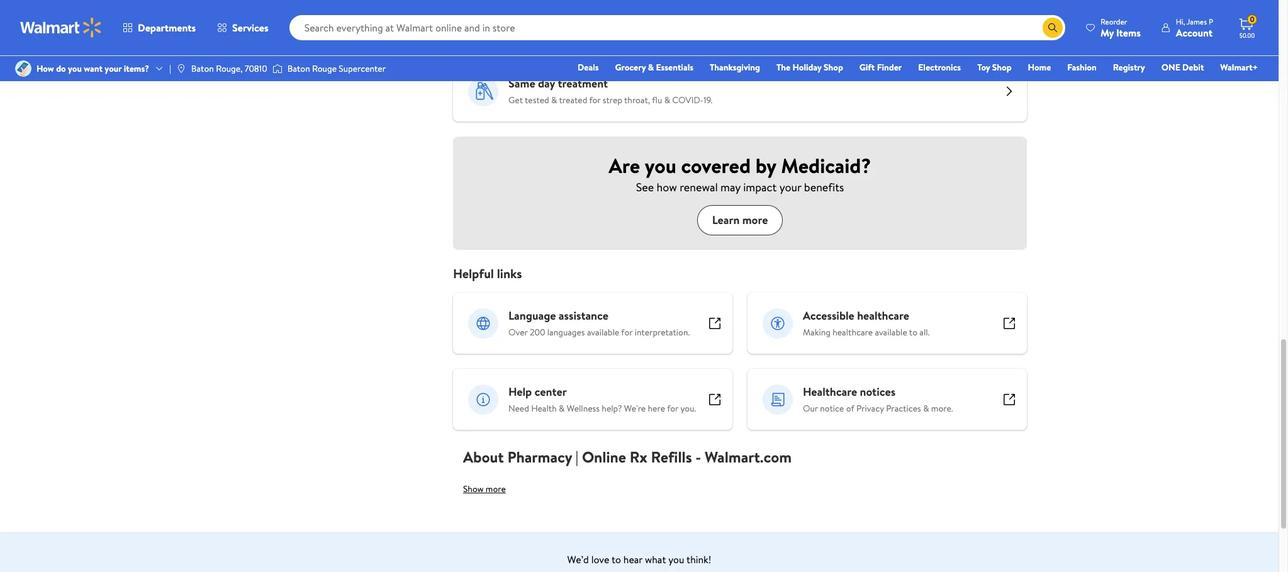 Task type: describe. For each thing, give the bounding box(es) containing it.
show more
[[463, 483, 506, 496]]

reorder my items
[[1101, 16, 1141, 39]]

same
[[509, 76, 536, 92]]

strep
[[603, 94, 623, 107]]

help
[[509, 384, 532, 400]]

wellness
[[567, 403, 600, 415]]

show more button
[[463, 479, 506, 499]]

do
[[56, 62, 66, 75]]

impact
[[744, 179, 777, 195]]

to for get answers to your medication questions.
[[557, 18, 566, 30]]

search icon image
[[1048, 23, 1058, 33]]

rouge,
[[216, 62, 243, 75]]

flu
[[652, 94, 663, 107]]

home link
[[1023, 60, 1057, 74]]

toy shop
[[978, 61, 1012, 74]]

see
[[636, 179, 654, 195]]

grocery & essentials link
[[610, 60, 699, 74]]

help center need health & wellness help? we're here for you.
[[509, 384, 697, 415]]

interpretation.
[[635, 326, 690, 339]]

throat,
[[625, 94, 650, 107]]

accessible healthcare making healthcare available to all.
[[803, 308, 930, 339]]

your right want
[[105, 62, 122, 75]]

love
[[592, 553, 610, 567]]

covered
[[682, 152, 751, 179]]

here
[[648, 403, 665, 415]]

rouge
[[312, 62, 337, 75]]

assistance
[[559, 308, 609, 324]]

healthcare notices our notice of privacy practices & more.
[[803, 384, 954, 415]]

available inside accessible healthcare making healthcare available to all.
[[875, 326, 908, 339]]

for inside help center need health & wellness help? we're here for you.
[[667, 403, 679, 415]]

hi,
[[1177, 16, 1186, 27]]

items
[[1117, 25, 1141, 39]]

& inside healthcare notices our notice of privacy practices & more.
[[924, 403, 930, 415]]

you.
[[681, 403, 697, 415]]

baton rouge, 70810
[[191, 62, 267, 75]]

one
[[1162, 61, 1181, 74]]

-
[[696, 447, 702, 468]]

toy shop link
[[972, 60, 1018, 74]]

my
[[1101, 25, 1114, 39]]

about
[[463, 447, 504, 468]]

medication
[[587, 18, 629, 30]]

gift finder
[[860, 61, 902, 74]]

online
[[582, 447, 626, 468]]

renewal
[[680, 179, 718, 195]]

same day treatment get tested & treated for strep throat, flu & covid-19.
[[509, 76, 713, 107]]

over
[[509, 326, 528, 339]]

$0.00
[[1240, 31, 1256, 40]]

2 shop from the left
[[993, 61, 1012, 74]]

tested
[[525, 94, 549, 107]]

items?
[[124, 62, 149, 75]]

privacy
[[857, 403, 884, 415]]

& right 'grocery'
[[648, 61, 654, 74]]

1 vertical spatial healthcare
[[833, 326, 873, 339]]

we're
[[624, 403, 646, 415]]

departments
[[138, 21, 196, 35]]

to inside accessible healthcare making healthcare available to all.
[[910, 326, 918, 339]]

one debit link
[[1156, 60, 1210, 74]]

want
[[84, 62, 103, 75]]

walmart+
[[1221, 61, 1259, 74]]

practices
[[887, 403, 922, 415]]

our
[[803, 403, 818, 415]]

essentials
[[656, 61, 694, 74]]

view
[[803, 18, 822, 30]]

to for we'd love to hear what you think!
[[612, 553, 621, 567]]

view your digital covid-19 vaccine record. link
[[748, 0, 1027, 46]]

hear
[[624, 553, 643, 567]]

grocery
[[615, 61, 646, 74]]

Search search field
[[289, 15, 1066, 40]]

more.
[[932, 403, 954, 415]]

your right view
[[824, 18, 841, 30]]

walmart.com
[[705, 447, 792, 468]]

get inside same day treatment get tested & treated for strep throat, flu & covid-19.
[[509, 94, 523, 107]]

notices
[[860, 384, 896, 400]]

2 vertical spatial you
[[669, 553, 685, 567]]

gift
[[860, 61, 875, 74]]

the
[[777, 61, 791, 74]]

pharmacy
[[508, 447, 572, 468]]

questions.
[[632, 18, 670, 30]]

how
[[657, 179, 677, 195]]

holiday
[[793, 61, 822, 74]]

 image for baton
[[272, 62, 283, 75]]

200
[[530, 326, 545, 339]]

for inside same day treatment get tested & treated for strep throat, flu & covid-19.
[[590, 94, 601, 107]]

0
[[1251, 14, 1255, 25]]

grocery & essentials
[[615, 61, 694, 74]]

reorder
[[1101, 16, 1128, 27]]

show
[[463, 483, 484, 496]]

center
[[535, 384, 567, 400]]

get answers to your medication questions. link
[[453, 0, 733, 46]]

helpful links
[[453, 265, 522, 282]]

think!
[[687, 553, 712, 567]]



Task type: vqa. For each thing, say whether or not it's contained in the screenshot.
way.
no



Task type: locate. For each thing, give the bounding box(es) containing it.
0 $0.00
[[1240, 14, 1256, 40]]

answers
[[525, 18, 555, 30]]

walmart+ link
[[1215, 60, 1264, 74]]

to
[[557, 18, 566, 30], [910, 326, 918, 339], [612, 553, 621, 567]]

vaccine
[[910, 18, 938, 30]]

1 horizontal spatial  image
[[272, 62, 283, 75]]

debit
[[1183, 61, 1205, 74]]

how do you want your items?
[[37, 62, 149, 75]]

& left more.
[[924, 403, 930, 415]]

1 horizontal spatial available
[[875, 326, 908, 339]]

available left all.
[[875, 326, 908, 339]]

1 horizontal spatial to
[[612, 553, 621, 567]]

 image right 70810
[[272, 62, 283, 75]]

1 horizontal spatial shop
[[993, 61, 1012, 74]]

thanksgiving
[[710, 61, 761, 74]]

the holiday shop
[[777, 61, 844, 74]]

shop right holiday
[[824, 61, 844, 74]]

about pharmacy | online rx refills - walmart.com
[[463, 447, 792, 468]]

record.
[[941, 18, 968, 30]]

1 vertical spatial |
[[576, 447, 579, 468]]

to right answers
[[557, 18, 566, 30]]

0 horizontal spatial covid-
[[673, 94, 704, 107]]

0 horizontal spatial for
[[590, 94, 601, 107]]

1 get from the top
[[509, 18, 523, 30]]

0 horizontal spatial baton
[[191, 62, 214, 75]]

medication therapy management. get answers to your medication questions. image
[[468, 0, 499, 30]]

baton for baton rouge supercenter
[[288, 62, 310, 75]]

medicaid?
[[781, 152, 872, 179]]

get down same
[[509, 94, 523, 107]]

0 horizontal spatial shop
[[824, 61, 844, 74]]

links
[[497, 265, 522, 282]]

more for show more
[[486, 483, 506, 496]]

p
[[1209, 16, 1214, 27]]

0 vertical spatial more
[[743, 212, 768, 228]]

language
[[509, 308, 556, 324]]

covid- right flu
[[673, 94, 704, 107]]

available inside language assistance over 200 languages available for interpretation.
[[587, 326, 620, 339]]

for left strep
[[590, 94, 601, 107]]

0 vertical spatial to
[[557, 18, 566, 30]]

0 horizontal spatial available
[[587, 326, 620, 339]]

1 vertical spatial to
[[910, 326, 918, 339]]

more for learn more
[[743, 212, 768, 228]]

all.
[[920, 326, 930, 339]]

available
[[587, 326, 620, 339], [875, 326, 908, 339]]

rx
[[630, 447, 648, 468]]

1 horizontal spatial covid-
[[869, 18, 900, 30]]

0 vertical spatial |
[[169, 62, 171, 75]]

you right do
[[68, 62, 82, 75]]

& inside help center need health & wellness help? we're here for you.
[[559, 403, 565, 415]]

1 horizontal spatial |
[[576, 447, 579, 468]]

1 horizontal spatial more
[[743, 212, 768, 228]]

| left online
[[576, 447, 579, 468]]

baton for baton rouge, 70810
[[191, 62, 214, 75]]

baton rouge supercenter
[[288, 62, 386, 75]]

day
[[538, 76, 555, 92]]

same day treatment. get tested and treated for strep throat, flu and covid nineteen. learn more. image
[[468, 76, 499, 106]]

you right the are
[[645, 152, 677, 179]]

notice
[[820, 403, 844, 415]]

0 vertical spatial healthcare
[[858, 308, 910, 324]]

0 horizontal spatial more
[[486, 483, 506, 496]]

we'd love to hear what you think!
[[568, 553, 712, 567]]

your right impact
[[780, 179, 802, 195]]

1 vertical spatial get
[[509, 94, 523, 107]]

home
[[1028, 61, 1052, 74]]

healthcare right accessible
[[858, 308, 910, 324]]

one debit
[[1162, 61, 1205, 74]]

walmart image
[[20, 18, 102, 38]]

2 baton from the left
[[288, 62, 310, 75]]

 image
[[15, 60, 31, 77], [272, 62, 283, 75]]

deals link
[[572, 60, 605, 74]]

you right what
[[669, 553, 685, 567]]

more
[[743, 212, 768, 228], [486, 483, 506, 496]]

1 available from the left
[[587, 326, 620, 339]]

for
[[590, 94, 601, 107], [622, 326, 633, 339], [667, 403, 679, 415]]

baton left rouge
[[288, 62, 310, 75]]

1 baton from the left
[[191, 62, 214, 75]]

baton left rouge,
[[191, 62, 214, 75]]

get left answers
[[509, 18, 523, 30]]

& right tested
[[552, 94, 557, 107]]

0 horizontal spatial  image
[[15, 60, 31, 77]]

more right show
[[486, 483, 506, 496]]

2 vertical spatial to
[[612, 553, 621, 567]]

are you covered by medicaid? see how renewal may impact your benefits
[[609, 152, 872, 195]]

0 horizontal spatial |
[[169, 62, 171, 75]]

help?
[[602, 403, 622, 415]]

covid- right the digital at top right
[[869, 18, 900, 30]]

| right items?
[[169, 62, 171, 75]]

shop right toy at the right of the page
[[993, 61, 1012, 74]]

1 vertical spatial covid-
[[673, 94, 704, 107]]

get inside get answers to your medication questions. link
[[509, 18, 523, 30]]

 image left how
[[15, 60, 31, 77]]

2 vertical spatial for
[[667, 403, 679, 415]]

treatment
[[558, 76, 608, 92]]

finder
[[877, 61, 902, 74]]

0 vertical spatial for
[[590, 94, 601, 107]]

view your digital covid-19 vaccine record.
[[803, 18, 968, 30]]

learn
[[712, 212, 740, 228]]

1 horizontal spatial for
[[622, 326, 633, 339]]

language assistance. over 200 languages available for interpretation. image
[[468, 308, 499, 339]]

19.
[[704, 94, 713, 107]]

services
[[232, 21, 269, 35]]

2 get from the top
[[509, 94, 523, 107]]

by
[[756, 152, 777, 179]]

to right love
[[612, 553, 621, 567]]

what
[[645, 553, 666, 567]]

70810
[[245, 62, 267, 75]]

toy
[[978, 61, 991, 74]]

need
[[509, 403, 529, 415]]

for inside language assistance over 200 languages available for interpretation.
[[622, 326, 633, 339]]

james
[[1187, 16, 1208, 27]]

&
[[648, 61, 654, 74], [552, 94, 557, 107], [665, 94, 670, 107], [559, 403, 565, 415], [924, 403, 930, 415]]

0 vertical spatial get
[[509, 18, 523, 30]]

2 horizontal spatial to
[[910, 326, 918, 339]]

gift finder link
[[854, 60, 908, 74]]

fashion
[[1068, 61, 1097, 74]]

healthcare notices. our notice of privacy practices & more. image
[[763, 385, 793, 415]]

account
[[1177, 25, 1213, 39]]

Walmart Site-Wide search field
[[289, 15, 1066, 40]]

electronics
[[919, 61, 961, 74]]

you inside are you covered by medicaid? see how renewal may impact your benefits
[[645, 152, 677, 179]]

0 horizontal spatial to
[[557, 18, 566, 30]]

learn more link
[[697, 205, 783, 235]]

departments button
[[112, 13, 207, 43]]

 image for how
[[15, 60, 31, 77]]

healthcare
[[858, 308, 910, 324], [833, 326, 873, 339]]

1 horizontal spatial baton
[[288, 62, 310, 75]]

19
[[900, 18, 908, 30]]

covid- inside same day treatment get tested & treated for strep throat, flu & covid-19.
[[673, 94, 704, 107]]

0 vertical spatial covid-
[[869, 18, 900, 30]]

services button
[[207, 13, 279, 43]]

to left all.
[[910, 326, 918, 339]]

for left "interpretation."
[[622, 326, 633, 339]]

making
[[803, 326, 831, 339]]

your left the medication
[[568, 18, 585, 30]]

healthcare down accessible
[[833, 326, 873, 339]]

|
[[169, 62, 171, 75], [576, 447, 579, 468]]

your inside are you covered by medicaid? see how renewal may impact your benefits
[[780, 179, 802, 195]]

registry link
[[1108, 60, 1151, 74]]

refills
[[651, 447, 692, 468]]

2 available from the left
[[875, 326, 908, 339]]

shop
[[824, 61, 844, 74], [993, 61, 1012, 74]]

0 vertical spatial you
[[68, 62, 82, 75]]

how
[[37, 62, 54, 75]]

supercenter
[[339, 62, 386, 75]]

for left you.
[[667, 403, 679, 415]]

help center. need health & wellness help? we're here for you. image
[[468, 385, 499, 415]]

available down assistance
[[587, 326, 620, 339]]

1 vertical spatial more
[[486, 483, 506, 496]]

more right learn
[[743, 212, 768, 228]]

accessible healthcare. making healthcare available to all. image
[[763, 308, 793, 339]]

1 shop from the left
[[824, 61, 844, 74]]

get answers to your medication questions.
[[509, 18, 670, 30]]

1 vertical spatial you
[[645, 152, 677, 179]]

digital
[[843, 18, 867, 30]]

benefits
[[805, 179, 844, 195]]

& right health
[[559, 403, 565, 415]]

registry
[[1114, 61, 1146, 74]]

more inside button
[[486, 483, 506, 496]]

1 vertical spatial for
[[622, 326, 633, 339]]

 image
[[176, 64, 186, 74]]

2 horizontal spatial for
[[667, 403, 679, 415]]

digital vaccine record. view your digital covid-19 vaccine record. image
[[763, 0, 793, 30]]

& right flu
[[665, 94, 670, 107]]



